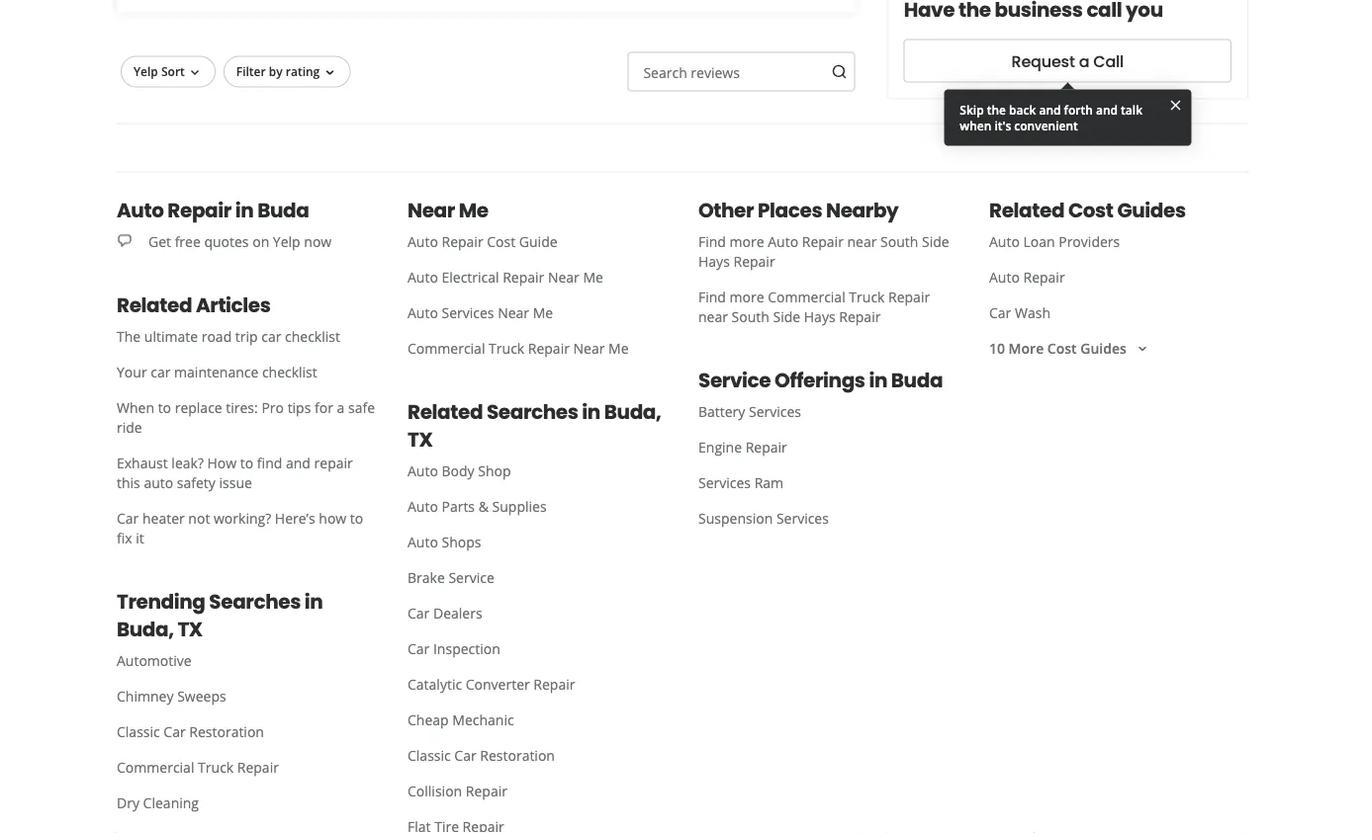 Task type: vqa. For each thing, say whether or not it's contained in the screenshot.
Trending Searches in Buda, TX's in
yes



Task type: locate. For each thing, give the bounding box(es) containing it.
hays inside the find more commercial truck repair near south side hays repair
[[804, 308, 836, 327]]

1 horizontal spatial buda
[[891, 367, 943, 395]]

0 horizontal spatial searches
[[209, 589, 301, 616]]

16 chevron down v2 image right the rating at the left top
[[322, 65, 338, 81]]

1 horizontal spatial a
[[1079, 50, 1089, 73]]

0 horizontal spatial car
[[151, 363, 171, 382]]

0 vertical spatial near
[[847, 233, 877, 252]]

south down nearby
[[881, 233, 918, 252]]

1 vertical spatial south
[[732, 308, 770, 327]]

in
[[235, 197, 254, 225], [869, 367, 887, 395], [582, 399, 600, 426], [305, 589, 323, 616]]

tx up "auto body shop"
[[408, 426, 433, 454]]

yelp left sort
[[134, 63, 158, 80]]

0 vertical spatial searches
[[487, 399, 578, 426]]

car
[[989, 304, 1011, 323], [117, 510, 139, 529], [408, 605, 430, 624], [408, 640, 430, 659], [164, 724, 186, 742], [454, 747, 477, 766]]

restoration down chimney sweeps link
[[189, 724, 264, 742]]

1 find from the top
[[698, 233, 726, 252]]

1 vertical spatial commercial
[[408, 340, 485, 359]]

guides
[[1117, 197, 1186, 225], [1080, 339, 1127, 358]]

16 speech v2 image
[[117, 234, 133, 249]]

classic down chimney
[[117, 724, 160, 742]]

16 chevron down v2 image
[[187, 65, 203, 81], [322, 65, 338, 81], [1134, 342, 1150, 358]]

tx up automotive
[[177, 616, 203, 644]]

suspension services
[[698, 510, 829, 529]]

cost for auto repair cost guide
[[487, 233, 516, 252]]

&
[[478, 498, 489, 517]]

1 horizontal spatial yelp
[[273, 233, 300, 252]]

services down engine on the right of page
[[698, 474, 751, 493]]

auto up car wash
[[989, 269, 1020, 287]]

your car maintenance checklist
[[117, 363, 317, 382]]

1 horizontal spatial tx
[[408, 426, 433, 454]]

auto left electrical
[[408, 269, 438, 287]]

car
[[261, 328, 281, 347], [151, 363, 171, 382]]

2 vertical spatial truck
[[198, 759, 234, 778]]

services for battery
[[749, 403, 801, 422]]

cost for 10 more cost guides
[[1047, 339, 1077, 358]]

0 horizontal spatial side
[[773, 308, 800, 327]]

services ram
[[698, 474, 784, 493]]

2 vertical spatial commercial
[[117, 759, 194, 778]]

find more commercial truck repair near south side hays repair
[[698, 288, 930, 327]]

2 vertical spatial related
[[408, 399, 483, 426]]

auto down 'near me' in the top left of the page
[[408, 233, 438, 252]]

0 horizontal spatial service
[[449, 569, 494, 588]]

0 vertical spatial buda
[[257, 197, 309, 225]]

0 horizontal spatial to
[[158, 399, 171, 418]]

1 horizontal spatial 16 chevron down v2 image
[[322, 65, 338, 81]]

to right "when"
[[158, 399, 171, 418]]

1 vertical spatial a
[[337, 399, 345, 418]]

searches for trending
[[209, 589, 301, 616]]

2 horizontal spatial and
[[1096, 102, 1118, 118]]

0 vertical spatial more
[[730, 233, 764, 252]]

auto
[[144, 474, 173, 493]]

0 horizontal spatial buda
[[257, 197, 309, 225]]

yelp sort
[[134, 63, 185, 80]]

hays up offerings
[[804, 308, 836, 327]]

0 horizontal spatial hays
[[698, 253, 730, 271]]

in down here's
[[305, 589, 323, 616]]

auto up '16 speech v2' 'image'
[[117, 197, 164, 225]]

yelp inside popup button
[[134, 63, 158, 80]]

cost up providers
[[1068, 197, 1113, 225]]

the ultimate road trip car checklist link
[[101, 319, 376, 355]]

0 vertical spatial hays
[[698, 253, 730, 271]]

0 horizontal spatial and
[[286, 455, 311, 473]]

sort
[[161, 63, 185, 80]]

find inside find more auto repair near south side hays repair
[[698, 233, 726, 252]]

1 vertical spatial service
[[449, 569, 494, 588]]

commercial down find more auto repair near south side hays repair at right top
[[768, 288, 846, 307]]

hays down other
[[698, 253, 730, 271]]

0 vertical spatial south
[[881, 233, 918, 252]]

classic car restoration up commercial truck repair
[[117, 724, 264, 742]]

1 horizontal spatial hays
[[804, 308, 836, 327]]

2 more from the top
[[730, 288, 764, 307]]

auto left the loan
[[989, 233, 1020, 252]]

1 horizontal spatial buda,
[[604, 399, 661, 426]]

0 horizontal spatial commercial
[[117, 759, 194, 778]]

truck for trending searches in buda, tx
[[198, 759, 234, 778]]

in up get free quotes on yelp now
[[235, 197, 254, 225]]

to inside car heater not working? here's how to fix it
[[350, 510, 363, 529]]

commercial up "dry cleaning"
[[117, 759, 194, 778]]

truck down the auto services near me link
[[489, 340, 524, 359]]

car up the fix
[[117, 510, 139, 529]]

catalytic converter repair link
[[392, 668, 667, 703]]

related for related articles
[[117, 292, 192, 319]]

auto inside "link"
[[408, 462, 438, 481]]

1 more from the top
[[730, 233, 764, 252]]

1 vertical spatial cost
[[487, 233, 516, 252]]

yelp inside 'link'
[[273, 233, 300, 252]]

1 horizontal spatial classic car restoration
[[408, 747, 555, 766]]

auto left parts
[[408, 498, 438, 517]]

auto for cost
[[408, 233, 438, 252]]

and
[[1039, 102, 1061, 118], [1096, 102, 1118, 118], [286, 455, 311, 473]]

working?
[[214, 510, 271, 529]]

car inside car heater not working? here's how to fix it
[[117, 510, 139, 529]]

commercial inside commercial truck repair link
[[117, 759, 194, 778]]

related inside 'related searches in buda, tx'
[[408, 399, 483, 426]]

0 horizontal spatial restoration
[[189, 724, 264, 742]]

side
[[922, 233, 949, 252], [773, 308, 800, 327]]

0 horizontal spatial a
[[337, 399, 345, 418]]

0 horizontal spatial tx
[[177, 616, 203, 644]]

more inside find more auto repair near south side hays repair
[[730, 233, 764, 252]]

south up service offerings in buda
[[732, 308, 770, 327]]

auto services near me link
[[392, 296, 667, 331]]

this
[[117, 474, 140, 493]]

1 vertical spatial tx
[[177, 616, 203, 644]]

1 horizontal spatial to
[[240, 455, 253, 473]]

1 vertical spatial more
[[730, 288, 764, 307]]

1 horizontal spatial classic
[[408, 747, 451, 766]]

1 vertical spatial searches
[[209, 589, 301, 616]]

commercial truck repair
[[117, 759, 279, 778]]

1 vertical spatial car
[[151, 363, 171, 382]]

2 vertical spatial cost
[[1047, 339, 1077, 358]]

buda, for related searches in buda, tx
[[604, 399, 661, 426]]

1 vertical spatial to
[[240, 455, 253, 473]]

1 horizontal spatial truck
[[489, 340, 524, 359]]

1 vertical spatial related
[[117, 292, 192, 319]]

buda, inside trending searches in buda, tx
[[117, 616, 174, 644]]

0 vertical spatial classic car restoration
[[117, 724, 264, 742]]

checklist up tips
[[262, 363, 317, 382]]

car left wash in the right top of the page
[[989, 304, 1011, 323]]

battery services link
[[683, 395, 958, 430]]

in inside 'related searches in buda, tx'
[[582, 399, 600, 426]]

more inside the find more commercial truck repair near south side hays repair
[[730, 288, 764, 307]]

and inside exhaust leak? how to find and repair this auto safety issue
[[286, 455, 311, 473]]

how
[[319, 510, 346, 529]]

auto inside find more auto repair near south side hays repair
[[768, 233, 798, 252]]

10 more cost guides button
[[989, 339, 1150, 358]]

in inside trending searches in buda, tx
[[305, 589, 323, 616]]

searches inside trending searches in buda, tx
[[209, 589, 301, 616]]

me
[[459, 197, 488, 225], [583, 269, 603, 287], [533, 304, 553, 323], [608, 340, 629, 359]]

related for related cost guides
[[989, 197, 1065, 225]]

0 vertical spatial a
[[1079, 50, 1089, 73]]

tx inside 'related searches in buda, tx'
[[408, 426, 433, 454]]

near down nearby
[[847, 233, 877, 252]]

truck up dry cleaning link
[[198, 759, 234, 778]]

for
[[315, 399, 333, 418]]

near up battery
[[698, 308, 728, 327]]

suspension
[[698, 510, 773, 529]]

car for car wash
[[989, 304, 1011, 323]]

brake service
[[408, 569, 494, 588]]

commercial for trending searches in buda, tx
[[117, 759, 194, 778]]

loan
[[1023, 233, 1055, 252]]

commercial down auto services near me at the top left of the page
[[408, 340, 485, 359]]

to up the issue
[[240, 455, 253, 473]]

0 horizontal spatial classic car restoration
[[117, 724, 264, 742]]

find for find more commercial truck repair near south side hays repair
[[698, 288, 726, 307]]

automotive
[[117, 652, 192, 671]]

catalytic converter repair
[[408, 676, 575, 695]]

yelp
[[134, 63, 158, 80], [273, 233, 300, 252]]

buda, left battery
[[604, 399, 661, 426]]

more down find more auto repair near south side hays repair at right top
[[730, 288, 764, 307]]

truck down 'find more auto repair near south side hays repair' link
[[849, 288, 885, 307]]

searches inside 'related searches in buda, tx'
[[487, 399, 578, 426]]

0 vertical spatial car
[[261, 328, 281, 347]]

0 vertical spatial side
[[922, 233, 949, 252]]

related up the loan
[[989, 197, 1065, 225]]

0 horizontal spatial truck
[[198, 759, 234, 778]]

exhaust leak? how to find and repair this auto safety issue link
[[101, 446, 392, 501]]

a left call
[[1079, 50, 1089, 73]]

0 vertical spatial restoration
[[189, 724, 264, 742]]

the
[[987, 102, 1006, 118]]

search
[[643, 64, 687, 83]]

guides down "car wash" link
[[1080, 339, 1127, 358]]

  text field
[[628, 52, 855, 92]]

0 horizontal spatial 16 chevron down v2 image
[[187, 65, 203, 81]]

near inside find more auto repair near south side hays repair
[[847, 233, 877, 252]]

0 horizontal spatial south
[[732, 308, 770, 327]]

car right your
[[151, 363, 171, 382]]

near down guide
[[548, 269, 580, 287]]

service up battery
[[698, 367, 771, 395]]

0 vertical spatial commercial
[[768, 288, 846, 307]]

buda, up automotive
[[117, 616, 174, 644]]

car right the 'trip'
[[261, 328, 281, 347]]

a
[[1079, 50, 1089, 73], [337, 399, 345, 418]]

auto repair link
[[973, 260, 1248, 296]]

classic car restoration link down sweeps
[[101, 715, 376, 751]]

south inside the find more commercial truck repair near south side hays repair
[[732, 308, 770, 327]]

more down other
[[730, 233, 764, 252]]

0 horizontal spatial near
[[698, 308, 728, 327]]

articles
[[196, 292, 271, 319]]

near up commercial truck repair near me
[[498, 304, 529, 323]]

and right find
[[286, 455, 311, 473]]

the
[[117, 328, 141, 347]]

find inside the find more commercial truck repair near south side hays repair
[[698, 288, 726, 307]]

engine repair link
[[683, 430, 958, 466]]

me up 'auto repair cost guide'
[[459, 197, 488, 225]]

checklist right the 'trip'
[[285, 328, 340, 347]]

0 vertical spatial guides
[[1117, 197, 1186, 225]]

guides up providers
[[1117, 197, 1186, 225]]

your
[[117, 363, 147, 382]]

a right the for
[[337, 399, 345, 418]]

2 horizontal spatial truck
[[849, 288, 885, 307]]

in right offerings
[[869, 367, 887, 395]]

commercial inside the commercial truck repair near me link
[[408, 340, 485, 359]]

services up engine repair
[[749, 403, 801, 422]]

searches up 'auto body shop' "link"
[[487, 399, 578, 426]]

ultimate
[[144, 328, 198, 347]]

near
[[847, 233, 877, 252], [698, 308, 728, 327]]

quotes
[[204, 233, 249, 252]]

auto left body
[[408, 462, 438, 481]]

buda,
[[604, 399, 661, 426], [117, 616, 174, 644]]

car for car heater not working? here's how to fix it
[[117, 510, 139, 529]]

1 horizontal spatial service
[[698, 367, 771, 395]]

16 chevron down v2 image inside yelp sort popup button
[[187, 65, 203, 81]]

checklist
[[285, 328, 340, 347], [262, 363, 317, 382]]

1 vertical spatial buda,
[[117, 616, 174, 644]]

1 horizontal spatial and
[[1039, 102, 1061, 118]]

2 horizontal spatial commercial
[[768, 288, 846, 307]]

request a call button
[[904, 40, 1232, 83]]

1 vertical spatial hays
[[804, 308, 836, 327]]

buda, inside 'related searches in buda, tx'
[[604, 399, 661, 426]]

1 vertical spatial restoration
[[480, 747, 555, 766]]

trip
[[235, 328, 258, 347]]

car for car inspection
[[408, 640, 430, 659]]

classic car restoration down "mechanic" at the left bottom of the page
[[408, 747, 555, 766]]

2 horizontal spatial related
[[989, 197, 1065, 225]]

issue
[[219, 474, 252, 493]]

16 chevron down v2 image right sort
[[187, 65, 203, 81]]

service down shops
[[449, 569, 494, 588]]

1 horizontal spatial restoration
[[480, 747, 555, 766]]

0 vertical spatial tx
[[408, 426, 433, 454]]

when
[[960, 118, 992, 134]]

auto down places
[[768, 233, 798, 252]]

auto for &
[[408, 498, 438, 517]]

it's
[[995, 118, 1011, 134]]

searches up automotive link
[[209, 589, 301, 616]]

buda up on
[[257, 197, 309, 225]]

16 chevron down v2 image down "car wash" link
[[1134, 342, 1150, 358]]

auto shops link
[[392, 525, 667, 561]]

1 horizontal spatial near
[[847, 233, 877, 252]]

skip the back and forth and talk when it's convenient
[[960, 102, 1143, 134]]

0 horizontal spatial buda,
[[117, 616, 174, 644]]

car up catalytic
[[408, 640, 430, 659]]

back
[[1009, 102, 1036, 118]]

1 vertical spatial checklist
[[262, 363, 317, 382]]

1 vertical spatial near
[[698, 308, 728, 327]]

in for service offerings in buda
[[869, 367, 887, 395]]

filter by rating
[[236, 63, 320, 80]]

services for auto
[[442, 304, 494, 323]]

0 vertical spatial buda,
[[604, 399, 661, 426]]

auto down auto electrical repair near me
[[408, 304, 438, 323]]

services down electrical
[[442, 304, 494, 323]]

classic down the cheap
[[408, 747, 451, 766]]

south inside find more auto repair near south side hays repair
[[881, 233, 918, 252]]

1 horizontal spatial side
[[922, 233, 949, 252]]

auto repair
[[989, 269, 1065, 287]]

tx
[[408, 426, 433, 454], [177, 616, 203, 644]]

cost right more
[[1047, 339, 1077, 358]]

1 vertical spatial guides
[[1080, 339, 1127, 358]]

restoration
[[189, 724, 264, 742], [480, 747, 555, 766]]

related up body
[[408, 399, 483, 426]]

more
[[1009, 339, 1044, 358]]

1 vertical spatial side
[[773, 308, 800, 327]]

0 horizontal spatial yelp
[[134, 63, 158, 80]]

related up ultimate
[[117, 292, 192, 319]]

tx inside trending searches in buda, tx
[[177, 616, 203, 644]]

0 horizontal spatial related
[[117, 292, 192, 319]]

in up 'auto body shop' "link"
[[582, 399, 600, 426]]

services for suspension
[[776, 510, 829, 529]]

auto
[[117, 197, 164, 225], [408, 233, 438, 252], [768, 233, 798, 252], [989, 233, 1020, 252], [408, 269, 438, 287], [989, 269, 1020, 287], [408, 304, 438, 323], [408, 462, 438, 481], [408, 498, 438, 517], [408, 534, 438, 552]]

near down the auto services near me link
[[573, 340, 605, 359]]

cheap mechanic
[[408, 712, 514, 731]]

0 horizontal spatial classic
[[117, 724, 160, 742]]

inspection
[[433, 640, 500, 659]]

near me
[[408, 197, 488, 225]]

auto for near
[[408, 304, 438, 323]]

1 horizontal spatial related
[[408, 399, 483, 426]]

cost up auto electrical repair near me
[[487, 233, 516, 252]]

buda right offerings
[[891, 367, 943, 395]]

forth
[[1064, 102, 1093, 118]]

0 vertical spatial related
[[989, 197, 1065, 225]]

1 horizontal spatial classic car restoration link
[[392, 739, 667, 775]]

2 find from the top
[[698, 288, 726, 307]]

near inside the find more commercial truck repair near south side hays repair
[[698, 308, 728, 327]]

car down brake
[[408, 605, 430, 624]]

cost
[[1068, 197, 1113, 225], [487, 233, 516, 252], [1047, 339, 1077, 358]]

1 vertical spatial classic
[[408, 747, 451, 766]]

1 horizontal spatial searches
[[487, 399, 578, 426]]

commercial truck repair near me link
[[392, 331, 667, 367]]

truck for near me
[[489, 340, 524, 359]]

1 horizontal spatial commercial
[[408, 340, 485, 359]]

find more auto repair near south side hays repair
[[698, 233, 949, 271]]

restoration down cheap mechanic link
[[480, 747, 555, 766]]

0 vertical spatial yelp
[[134, 63, 158, 80]]

collision repair link
[[392, 775, 667, 810]]

near
[[408, 197, 455, 225], [548, 269, 580, 287], [498, 304, 529, 323], [573, 340, 605, 359]]

1 vertical spatial find
[[698, 288, 726, 307]]

1 vertical spatial truck
[[489, 340, 524, 359]]

to right how
[[350, 510, 363, 529]]

2 horizontal spatial to
[[350, 510, 363, 529]]

near up 'auto repair cost guide'
[[408, 197, 455, 225]]

0 vertical spatial to
[[158, 399, 171, 418]]

related searches in buda, tx
[[408, 399, 661, 454]]

find
[[698, 233, 726, 252], [698, 288, 726, 307]]

car down chimney sweeps
[[164, 724, 186, 742]]

and left talk
[[1096, 102, 1118, 118]]

buda
[[257, 197, 309, 225], [891, 367, 943, 395]]

auto for in
[[117, 197, 164, 225]]

classic car restoration link down "mechanic" at the left bottom of the page
[[392, 739, 667, 775]]

2 horizontal spatial 16 chevron down v2 image
[[1134, 342, 1150, 358]]

more for auto
[[730, 233, 764, 252]]

in for trending searches in buda, tx
[[305, 589, 323, 616]]

services down services ram link
[[776, 510, 829, 529]]

parts
[[442, 498, 475, 517]]

yelp right on
[[273, 233, 300, 252]]

16 chevron down v2 image inside filter by rating dropdown button
[[322, 65, 338, 81]]

1 vertical spatial buda
[[891, 367, 943, 395]]

0 vertical spatial checklist
[[285, 328, 340, 347]]

1 horizontal spatial south
[[881, 233, 918, 252]]

0 vertical spatial classic
[[117, 724, 160, 742]]

chimney sweeps
[[117, 688, 226, 707]]

0 vertical spatial truck
[[849, 288, 885, 307]]

hays
[[698, 253, 730, 271], [804, 308, 836, 327]]

and right back
[[1039, 102, 1061, 118]]

a inside button
[[1079, 50, 1089, 73]]

0 vertical spatial find
[[698, 233, 726, 252]]

supplies
[[492, 498, 547, 517]]



Task type: describe. For each thing, give the bounding box(es) containing it.
car inspection link
[[392, 632, 667, 668]]

reviews
[[691, 64, 740, 83]]

get
[[148, 233, 171, 252]]

auto for providers
[[989, 233, 1020, 252]]

0 horizontal spatial classic car restoration link
[[101, 715, 376, 751]]

more for commercial
[[730, 288, 764, 307]]

dealers
[[433, 605, 482, 624]]

not
[[188, 510, 210, 529]]

other places nearby
[[698, 197, 899, 225]]

find for find more auto repair near south side hays repair
[[698, 233, 726, 252]]

mechanic
[[452, 712, 514, 731]]

find more commercial truck repair near south side hays repair link
[[683, 280, 973, 335]]

auto up brake
[[408, 534, 438, 552]]

exhaust
[[117, 455, 168, 473]]

trending searches in buda, tx
[[117, 589, 323, 644]]

auto electrical repair near me link
[[392, 260, 667, 296]]

rating
[[286, 63, 320, 80]]

suspension services link
[[683, 501, 958, 537]]

filter
[[236, 63, 266, 80]]

when
[[117, 399, 154, 418]]

me down the auto services near me link
[[608, 340, 629, 359]]

brake
[[408, 569, 445, 588]]

related cost guides
[[989, 197, 1186, 225]]

auto services near me
[[408, 304, 553, 323]]

service offerings in buda
[[698, 367, 943, 395]]

auto body shop link
[[392, 454, 667, 490]]

replace
[[175, 399, 222, 418]]

car wash link
[[973, 296, 1248, 331]]

dry
[[117, 795, 139, 814]]

your car maintenance checklist link
[[101, 355, 376, 391]]

fix
[[117, 530, 132, 548]]

car for car dealers
[[408, 605, 430, 624]]

related for related searches in buda, tx
[[408, 399, 483, 426]]

here's
[[275, 510, 315, 529]]

1 vertical spatial classic car restoration
[[408, 747, 555, 766]]

a inside when to replace tires: pro tips for a safe ride
[[337, 399, 345, 418]]

10
[[989, 339, 1005, 358]]

when to replace tires: pro tips for a safe ride
[[117, 399, 375, 438]]

engine repair
[[698, 439, 787, 457]]

road
[[202, 328, 232, 347]]

buda, for trending searches in buda, tx
[[117, 616, 174, 644]]

ride
[[117, 419, 142, 438]]

electrical
[[442, 269, 499, 287]]

16 chevron down v2 image for filter by rating
[[322, 65, 338, 81]]

auto loan providers link
[[973, 225, 1248, 260]]

service inside 'link'
[[449, 569, 494, 588]]

to inside when to replace tires: pro tips for a safe ride
[[158, 399, 171, 418]]

auto for shop
[[408, 462, 438, 481]]

dry cleaning link
[[101, 786, 376, 822]]

when to replace tires: pro tips for a safe ride link
[[101, 391, 392, 446]]

tx for trending
[[177, 616, 203, 644]]

search image
[[832, 65, 847, 80]]

in for related searches in buda, tx
[[582, 399, 600, 426]]

truck inside the find more commercial truck repair near south side hays repair
[[849, 288, 885, 307]]

engine
[[698, 439, 742, 457]]

tx for related
[[408, 426, 433, 454]]

skip
[[960, 102, 984, 118]]

car dealers link
[[392, 596, 667, 632]]

automotive link
[[101, 644, 376, 680]]

to inside exhaust leak? how to find and repair this auto safety issue
[[240, 455, 253, 473]]

cheap mechanic link
[[392, 703, 667, 739]]

safety
[[177, 474, 216, 493]]

shop
[[478, 462, 511, 481]]

places
[[758, 197, 822, 225]]

close image
[[1168, 96, 1183, 114]]

battery
[[698, 403, 745, 422]]

commercial inside the find more commercial truck repair near south side hays repair
[[768, 288, 846, 307]]

repair
[[314, 455, 353, 473]]

call
[[1093, 50, 1124, 73]]

car inspection
[[408, 640, 500, 659]]

cleaning
[[143, 795, 199, 814]]

safe
[[348, 399, 375, 418]]

converter
[[466, 676, 530, 695]]

hays inside find more auto repair near south side hays repair
[[698, 253, 730, 271]]

me down "auto electrical repair near me" link
[[533, 304, 553, 323]]

the ultimate road trip car checklist
[[117, 328, 340, 347]]

maintenance
[[174, 363, 258, 382]]

1 horizontal spatial car
[[261, 328, 281, 347]]

request a call
[[1012, 50, 1124, 73]]

now
[[304, 233, 332, 252]]

wash
[[1015, 304, 1051, 323]]

commercial for near me
[[408, 340, 485, 359]]

get free quotes on yelp now link
[[101, 225, 392, 260]]

request
[[1012, 50, 1075, 73]]

0 vertical spatial cost
[[1068, 197, 1113, 225]]

find more auto repair near south side hays repair link
[[683, 225, 973, 280]]

car down cheap mechanic
[[454, 747, 477, 766]]

in for auto repair in buda
[[235, 197, 254, 225]]

get free quotes on yelp now
[[148, 233, 332, 252]]

services ram link
[[683, 466, 958, 501]]

car heater not working? here's how to fix it link
[[101, 501, 392, 557]]

cheap
[[408, 712, 449, 731]]

and for talk
[[1096, 102, 1118, 118]]

brake service link
[[392, 561, 667, 596]]

buda for auto repair in buda
[[257, 197, 309, 225]]

yelp sort button
[[121, 56, 215, 88]]

chimney sweeps link
[[101, 680, 376, 715]]

side inside find more auto repair near south side hays repair
[[922, 233, 949, 252]]

filter by rating button
[[223, 56, 350, 88]]

and for repair
[[286, 455, 311, 473]]

how
[[207, 455, 237, 473]]

talk
[[1121, 102, 1143, 118]]

searches for related
[[487, 399, 578, 426]]

providers
[[1059, 233, 1120, 252]]

side inside the find more commercial truck repair near south side hays repair
[[773, 308, 800, 327]]

buda for service offerings in buda
[[891, 367, 943, 395]]

me up the auto services near me link
[[583, 269, 603, 287]]

ram
[[754, 474, 784, 493]]

search reviews
[[643, 64, 740, 83]]

car dealers
[[408, 605, 482, 624]]

sweeps
[[177, 688, 226, 707]]

auto for repair
[[408, 269, 438, 287]]

related articles
[[117, 292, 271, 319]]

0 vertical spatial service
[[698, 367, 771, 395]]

16 chevron down v2 image inside 10 more cost guides button
[[1134, 342, 1150, 358]]

leak?
[[171, 455, 204, 473]]

collision
[[408, 783, 462, 802]]

car wash
[[989, 304, 1051, 323]]

auto electrical repair near me
[[408, 269, 603, 287]]

16 chevron down v2 image for yelp sort
[[187, 65, 203, 81]]

auto repair cost guide
[[408, 233, 558, 252]]

guide
[[519, 233, 558, 252]]



